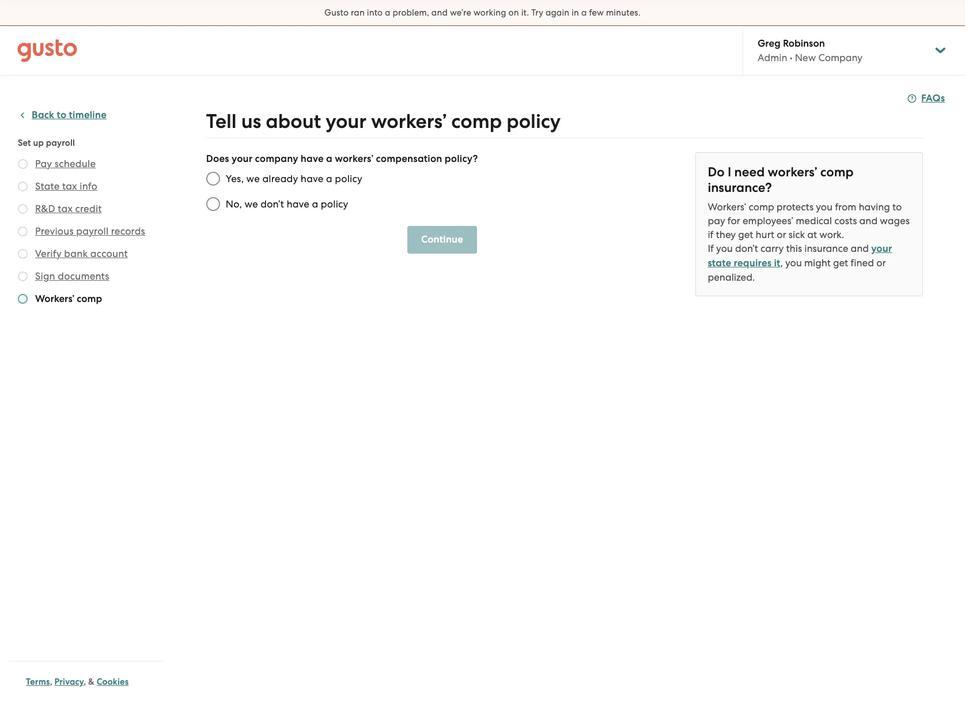 Task type: describe. For each thing, give the bounding box(es) containing it.
check image for state
[[18, 182, 28, 191]]

try
[[532, 7, 544, 18]]

get inside do i need workers' comp insurance? workers' comp protects you from having to pay for employees' medical costs and wages if they get hurt or sick at work.
[[739, 229, 754, 240]]

you for penalized.
[[786, 257, 802, 269]]

workers' up compensation
[[371, 110, 447, 133]]

home image
[[17, 39, 77, 62]]

set up payroll
[[18, 138, 75, 148]]

0 vertical spatial payroll
[[46, 138, 75, 148]]

set
[[18, 138, 31, 148]]

we for already
[[246, 173, 260, 184]]

state tax info button
[[35, 179, 97, 193]]

into
[[367, 7, 383, 18]]

No, we don't have a policy radio
[[200, 191, 226, 217]]

privacy
[[55, 677, 84, 687]]

2 vertical spatial and
[[851, 243, 869, 254]]

if
[[708, 229, 714, 240]]

faqs
[[922, 92, 945, 104]]

back to timeline
[[32, 109, 107, 121]]

back
[[32, 109, 54, 121]]

to inside do i need workers' comp insurance? workers' comp protects you from having to pay for employees' medical costs and wages if they get hurt or sick at work.
[[893, 201, 902, 213]]

to inside the back to timeline button
[[57, 109, 66, 121]]

yes,
[[226, 173, 244, 184]]

bank
[[64, 248, 88, 259]]

privacy link
[[55, 677, 84, 687]]

get inside , you might get fined or penalized.
[[834, 257, 849, 269]]

pay
[[708, 215, 726, 227]]

state tax info
[[35, 180, 97, 192]]

comp inside list
[[77, 293, 102, 305]]

if you don't carry this insurance and
[[708, 243, 869, 254]]

tell
[[206, 110, 237, 133]]

greg
[[758, 37, 781, 50]]

your inside your state requires it
[[872, 243, 893, 255]]

account
[[90, 248, 128, 259]]

documents
[[58, 270, 109, 282]]

1 horizontal spatial ,
[[84, 677, 86, 687]]

have for don't
[[287, 198, 310, 210]]

does
[[206, 153, 229, 165]]

your state requires it link
[[708, 243, 893, 269]]

employees'
[[743, 215, 794, 227]]

insurance?
[[708, 180, 772, 195]]

a right in
[[582, 7, 587, 18]]

info
[[80, 180, 97, 192]]

compensation
[[376, 153, 442, 165]]

us
[[241, 110, 261, 133]]

Yes, we already have a policy radio
[[200, 166, 226, 191]]

r&d tax credit
[[35, 203, 102, 214]]

terms link
[[26, 677, 50, 687]]

about
[[266, 110, 321, 133]]

sign documents button
[[35, 269, 109, 283]]

gusto
[[325, 7, 349, 18]]

gusto ran into a problem, and we're working on it. try again in a few minutes.
[[325, 7, 641, 18]]

it
[[774, 257, 781, 269]]

up
[[33, 138, 44, 148]]

schedule
[[55, 158, 96, 169]]

or inside do i need workers' comp insurance? workers' comp protects you from having to pay for employees' medical costs and wages if they get hurt or sick at work.
[[777, 229, 787, 240]]

this
[[787, 243, 802, 254]]

terms
[[26, 677, 50, 687]]

wages
[[880, 215, 910, 227]]

faqs button
[[908, 92, 945, 105]]

back to timeline button
[[18, 108, 107, 122]]

check image for verify
[[18, 249, 28, 259]]

check image for pay
[[18, 159, 28, 169]]

don't for carry
[[736, 243, 758, 254]]

0 vertical spatial your
[[326, 110, 367, 133]]

robinson
[[783, 37, 825, 50]]

previous payroll records
[[35, 225, 145, 237]]

check image for previous
[[18, 227, 28, 236]]

verify bank account
[[35, 248, 128, 259]]

pay
[[35, 158, 52, 169]]

comp up "policy?"
[[452, 110, 502, 133]]

a for no, we don't have a policy
[[312, 198, 318, 210]]

do
[[708, 164, 725, 180]]

your state requires it
[[708, 243, 893, 269]]

company
[[819, 52, 863, 63]]

ran
[[351, 7, 365, 18]]

&
[[88, 677, 95, 687]]

greg robinson admin • new company
[[758, 37, 863, 63]]

workers' comp list
[[18, 157, 160, 308]]

previous
[[35, 225, 74, 237]]

i
[[728, 164, 732, 180]]

0 horizontal spatial your
[[232, 153, 253, 165]]

fined
[[851, 257, 874, 269]]

policy for yes, we already have a policy
[[335, 173, 363, 184]]

records
[[111, 225, 145, 237]]

does your company have a workers' compensation policy?
[[206, 153, 478, 165]]

workers' comp
[[35, 293, 102, 305]]

a for does your company have a workers' compensation policy?
[[326, 153, 333, 165]]

admin
[[758, 52, 788, 63]]

on
[[509, 7, 519, 18]]

company
[[255, 153, 298, 165]]

from
[[835, 201, 857, 213]]

0 horizontal spatial ,
[[50, 677, 52, 687]]



Task type: vqa. For each thing, say whether or not it's contained in the screenshot.
the just
no



Task type: locate. For each thing, give the bounding box(es) containing it.
to up wages
[[893, 201, 902, 213]]

get
[[739, 229, 754, 240], [834, 257, 849, 269]]

get down for
[[739, 229, 754, 240]]

your up does your company have a workers' compensation policy?
[[326, 110, 367, 133]]

having
[[859, 201, 890, 213]]

1 vertical spatial we
[[245, 198, 258, 210]]

to
[[57, 109, 66, 121], [893, 201, 902, 213]]

, left &
[[84, 677, 86, 687]]

cookies
[[97, 677, 129, 687]]

we right yes,
[[246, 173, 260, 184]]

workers' inside list
[[35, 293, 75, 305]]

check image for r&d
[[18, 204, 28, 214]]

costs
[[835, 215, 857, 227]]

r&d
[[35, 203, 55, 214]]

0 vertical spatial we
[[246, 173, 260, 184]]

sign documents
[[35, 270, 109, 282]]

if
[[708, 243, 714, 254]]

protects
[[777, 201, 814, 213]]

pay schedule button
[[35, 157, 96, 171]]

1 horizontal spatial payroll
[[76, 225, 109, 237]]

problem,
[[393, 7, 429, 18]]

1 vertical spatial policy
[[335, 173, 363, 184]]

penalized.
[[708, 272, 755, 283]]

payroll down credit at the left top
[[76, 225, 109, 237]]

we're
[[450, 7, 472, 18]]

you down this
[[786, 257, 802, 269]]

0 horizontal spatial or
[[777, 229, 787, 240]]

3 check image from the top
[[18, 204, 28, 214]]

1 horizontal spatial or
[[877, 257, 886, 269]]

0 horizontal spatial to
[[57, 109, 66, 121]]

0 vertical spatial don't
[[261, 198, 284, 210]]

workers' up for
[[708, 201, 747, 213]]

•
[[790, 52, 793, 63]]

requires
[[734, 257, 772, 269]]

carry
[[761, 243, 784, 254]]

or right fined
[[877, 257, 886, 269]]

2 horizontal spatial your
[[872, 243, 893, 255]]

policy for no, we don't have a policy
[[321, 198, 348, 210]]

in
[[572, 7, 579, 18]]

2 horizontal spatial ,
[[781, 257, 783, 269]]

payroll up pay schedule on the top left of the page
[[46, 138, 75, 148]]

do i need workers' comp insurance? workers' comp protects you from having to pay for employees' medical costs and wages if they get hurt or sick at work.
[[708, 164, 910, 240]]

have up the 'yes, we already have a policy'
[[301, 153, 324, 165]]

to right "back"
[[57, 109, 66, 121]]

check image left the pay at left
[[18, 159, 28, 169]]

pay schedule
[[35, 158, 96, 169]]

1 vertical spatial and
[[860, 215, 878, 227]]

0 vertical spatial have
[[301, 153, 324, 165]]

1 horizontal spatial get
[[834, 257, 849, 269]]

check image left verify
[[18, 249, 28, 259]]

have for already
[[301, 173, 324, 184]]

0 vertical spatial and
[[432, 7, 448, 18]]

a for yes, we already have a policy
[[326, 173, 333, 184]]

1 horizontal spatial don't
[[736, 243, 758, 254]]

or left sick
[[777, 229, 787, 240]]

new
[[795, 52, 816, 63]]

1 horizontal spatial to
[[893, 201, 902, 213]]

1 horizontal spatial you
[[786, 257, 802, 269]]

sick
[[789, 229, 805, 240]]

1 check image from the top
[[18, 227, 28, 236]]

have right already
[[301, 173, 324, 184]]

2 horizontal spatial you
[[816, 201, 833, 213]]

1 vertical spatial tax
[[58, 203, 73, 214]]

2 check image from the top
[[18, 249, 28, 259]]

0 vertical spatial get
[[739, 229, 754, 240]]

or inside , you might get fined or penalized.
[[877, 257, 886, 269]]

1 vertical spatial workers'
[[35, 293, 75, 305]]

1 horizontal spatial workers'
[[708, 201, 747, 213]]

workers' inside do i need workers' comp insurance? workers' comp protects you from having to pay for employees' medical costs and wages if they get hurt or sick at work.
[[768, 164, 818, 180]]

1 vertical spatial your
[[232, 153, 253, 165]]

,
[[781, 257, 783, 269], [50, 677, 52, 687], [84, 677, 86, 687]]

sign
[[35, 270, 55, 282]]

0 vertical spatial to
[[57, 109, 66, 121]]

hurt
[[756, 229, 775, 240]]

your
[[326, 110, 367, 133], [232, 153, 253, 165], [872, 243, 893, 255]]

r&d tax credit button
[[35, 202, 102, 216]]

might
[[805, 257, 831, 269]]

work.
[[820, 229, 845, 240]]

1 vertical spatial check image
[[18, 182, 28, 191]]

terms , privacy , & cookies
[[26, 677, 129, 687]]

policy
[[507, 110, 561, 133], [335, 173, 363, 184], [321, 198, 348, 210]]

2 vertical spatial your
[[872, 243, 893, 255]]

you
[[816, 201, 833, 213], [717, 243, 733, 254], [786, 257, 802, 269]]

, inside , you might get fined or penalized.
[[781, 257, 783, 269]]

0 vertical spatial you
[[816, 201, 833, 213]]

don't for have
[[261, 198, 284, 210]]

1 vertical spatial you
[[717, 243, 733, 254]]

check image left previous
[[18, 227, 28, 236]]

and inside do i need workers' comp insurance? workers' comp protects you from having to pay for employees' medical costs and wages if they get hurt or sick at work.
[[860, 215, 878, 227]]

no,
[[226, 198, 242, 210]]

0 horizontal spatial get
[[739, 229, 754, 240]]

your up fined
[[872, 243, 893, 255]]

0 vertical spatial or
[[777, 229, 787, 240]]

, left privacy
[[50, 677, 52, 687]]

have
[[301, 153, 324, 165], [301, 173, 324, 184], [287, 198, 310, 210]]

you up "medical"
[[816, 201, 833, 213]]

we right no,
[[245, 198, 258, 210]]

tax
[[62, 180, 77, 192], [58, 203, 73, 214]]

0 horizontal spatial don't
[[261, 198, 284, 210]]

don't down already
[[261, 198, 284, 210]]

1 vertical spatial to
[[893, 201, 902, 213]]

insurance
[[805, 243, 849, 254]]

a down the 'yes, we already have a policy'
[[312, 198, 318, 210]]

don't up "requires"
[[736, 243, 758, 254]]

and left we're
[[432, 7, 448, 18]]

0 vertical spatial policy
[[507, 110, 561, 133]]

working
[[474, 7, 507, 18]]

you inside , you might get fined or penalized.
[[786, 257, 802, 269]]

have down the 'yes, we already have a policy'
[[287, 198, 310, 210]]

2 vertical spatial have
[[287, 198, 310, 210]]

they
[[716, 229, 736, 240]]

credit
[[75, 203, 102, 214]]

check image
[[18, 159, 28, 169], [18, 182, 28, 191], [18, 204, 28, 214]]

policy?
[[445, 153, 478, 165]]

no, we don't have a policy
[[226, 198, 348, 210]]

comp up from
[[821, 164, 854, 180]]

2 vertical spatial policy
[[321, 198, 348, 210]]

your up yes,
[[232, 153, 253, 165]]

cookies button
[[97, 675, 129, 689]]

0 horizontal spatial you
[[717, 243, 733, 254]]

yes, we already have a policy
[[226, 173, 363, 184]]

4 check image from the top
[[18, 294, 28, 304]]

2 check image from the top
[[18, 182, 28, 191]]

tell us about your workers' comp policy
[[206, 110, 561, 133]]

comp down documents
[[77, 293, 102, 305]]

you for and
[[717, 243, 733, 254]]

timeline
[[69, 109, 107, 121]]

we for don't
[[245, 198, 258, 210]]

already
[[263, 173, 298, 184]]

1 vertical spatial have
[[301, 173, 324, 184]]

and up fined
[[851, 243, 869, 254]]

minutes.
[[606, 7, 641, 18]]

check image
[[18, 227, 28, 236], [18, 249, 28, 259], [18, 272, 28, 281], [18, 294, 28, 304]]

1 check image from the top
[[18, 159, 28, 169]]

payroll inside previous payroll records button
[[76, 225, 109, 237]]

a down does your company have a workers' compensation policy?
[[326, 173, 333, 184]]

a up the 'yes, we already have a policy'
[[326, 153, 333, 165]]

get down 'insurance'
[[834, 257, 849, 269]]

tax right r&d
[[58, 203, 73, 214]]

2 vertical spatial you
[[786, 257, 802, 269]]

workers' up protects
[[768, 164, 818, 180]]

state
[[708, 257, 732, 269]]

, down if you don't carry this insurance and
[[781, 257, 783, 269]]

we
[[246, 173, 260, 184], [245, 198, 258, 210]]

check image left sign
[[18, 272, 28, 281]]

verify
[[35, 248, 62, 259]]

don't
[[261, 198, 284, 210], [736, 243, 758, 254]]

1 vertical spatial payroll
[[76, 225, 109, 237]]

0 vertical spatial tax
[[62, 180, 77, 192]]

comp up employees'
[[749, 201, 775, 213]]

for
[[728, 215, 741, 227]]

1 vertical spatial or
[[877, 257, 886, 269]]

medical
[[796, 215, 832, 227]]

0 horizontal spatial payroll
[[46, 138, 75, 148]]

previous payroll records button
[[35, 224, 145, 238]]

you inside do i need workers' comp insurance? workers' comp protects you from having to pay for employees' medical costs and wages if they get hurt or sick at work.
[[816, 201, 833, 213]]

check image left state
[[18, 182, 28, 191]]

you right if
[[717, 243, 733, 254]]

workers' inside do i need workers' comp insurance? workers' comp protects you from having to pay for employees' medical costs and wages if they get hurt or sick at work.
[[708, 201, 747, 213]]

or
[[777, 229, 787, 240], [877, 257, 886, 269]]

workers' down sign
[[35, 293, 75, 305]]

workers'
[[708, 201, 747, 213], [35, 293, 75, 305]]

0 horizontal spatial workers'
[[35, 293, 75, 305]]

check image for sign
[[18, 272, 28, 281]]

tax for info
[[62, 180, 77, 192]]

1 horizontal spatial your
[[326, 110, 367, 133]]

check image left workers' comp
[[18, 294, 28, 304]]

1 vertical spatial get
[[834, 257, 849, 269]]

workers' down tell us about your workers' comp policy
[[335, 153, 374, 165]]

few
[[589, 7, 604, 18]]

tax left the info
[[62, 180, 77, 192]]

1 vertical spatial don't
[[736, 243, 758, 254]]

tax for credit
[[58, 203, 73, 214]]

and down having
[[860, 215, 878, 227]]

a right into
[[385, 7, 391, 18]]

3 check image from the top
[[18, 272, 28, 281]]

2 vertical spatial check image
[[18, 204, 28, 214]]

verify bank account button
[[35, 247, 128, 261]]

and
[[432, 7, 448, 18], [860, 215, 878, 227], [851, 243, 869, 254]]

0 vertical spatial workers'
[[708, 201, 747, 213]]

0 vertical spatial check image
[[18, 159, 28, 169]]

again
[[546, 7, 570, 18]]

state
[[35, 180, 60, 192]]

check image left r&d
[[18, 204, 28, 214]]

have for company
[[301, 153, 324, 165]]



